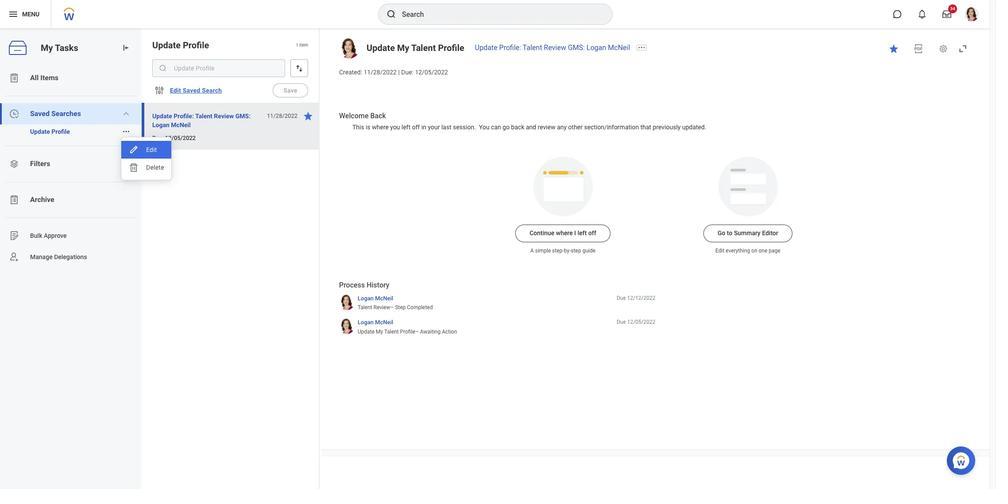 Task type: vqa. For each thing, say whether or not it's contained in the screenshot.
'This'
yes



Task type: locate. For each thing, give the bounding box(es) containing it.
talent
[[412, 43, 436, 53], [523, 43, 543, 52], [195, 113, 213, 120], [358, 305, 373, 311], [385, 329, 399, 335]]

1 vertical spatial off
[[589, 230, 597, 237]]

update down talent review – step completed
[[358, 329, 375, 335]]

2 vertical spatial review
[[374, 305, 391, 311]]

profile logan mcneil image
[[965, 7, 980, 23]]

my left tasks
[[41, 42, 53, 53]]

edit down go
[[716, 248, 725, 254]]

1 horizontal spatial off
[[589, 230, 597, 237]]

my tasks element
[[0, 28, 142, 489]]

update down saved searches
[[30, 128, 50, 135]]

1 horizontal spatial update profile
[[152, 40, 209, 51]]

go to summary editor button
[[704, 225, 793, 243]]

my up |
[[397, 43, 410, 53]]

clock check image
[[9, 109, 19, 119]]

2 vertical spatial 12/05/2022
[[628, 319, 656, 325]]

logan mcneil down talent review – step completed
[[358, 319, 394, 326]]

0 vertical spatial 11/28/2022
[[364, 69, 397, 76]]

inbox large image
[[943, 10, 952, 19]]

due 12/05/2022
[[617, 319, 656, 325]]

1 horizontal spatial edit
[[170, 87, 181, 94]]

menu
[[121, 141, 171, 176]]

off left in
[[412, 124, 420, 131]]

0 vertical spatial due
[[617, 295, 626, 301]]

profile
[[183, 40, 209, 51], [438, 43, 465, 53], [52, 128, 70, 135], [400, 329, 416, 335]]

1 horizontal spatial where
[[556, 230, 573, 237]]

update profile: talent review gms: logan mcneil link
[[475, 43, 631, 52]]

bulk approve
[[30, 232, 67, 239]]

clipboard image
[[9, 73, 19, 83]]

my down talent review – step completed
[[376, 329, 383, 335]]

0 horizontal spatial 12/05/2022
[[165, 135, 196, 141]]

2 vertical spatial edit
[[716, 248, 725, 254]]

off right "i"
[[589, 230, 597, 237]]

update down menu 'banner'
[[475, 43, 498, 52]]

chevron down image
[[123, 110, 130, 117]]

left inside welcome back this is where you left off in your last session.  you can go back and review any other section/information that previously updated.
[[402, 124, 411, 131]]

where down back
[[372, 124, 389, 131]]

list containing all items
[[0, 67, 142, 268]]

12/05/2022
[[415, 69, 448, 76], [165, 135, 196, 141], [628, 319, 656, 325]]

1 horizontal spatial 11/28/2022
[[364, 69, 397, 76]]

due: up the delete
[[152, 135, 164, 141]]

left right "i"
[[578, 230, 587, 237]]

go
[[718, 230, 726, 237]]

1 vertical spatial where
[[556, 230, 573, 237]]

update up due: 12/05/2022
[[152, 113, 172, 120]]

0 vertical spatial update profile: talent review gms: logan mcneil
[[475, 43, 631, 52]]

0 vertical spatial edit
[[170, 87, 181, 94]]

left right you
[[402, 124, 411, 131]]

0 horizontal spatial due:
[[152, 135, 164, 141]]

1 horizontal spatial left
[[578, 230, 587, 237]]

gms:
[[568, 43, 585, 52], [236, 113, 251, 120]]

12/05/2022 down update my talent profile
[[415, 69, 448, 76]]

profile:
[[500, 43, 522, 52], [174, 113, 194, 120]]

0 vertical spatial off
[[412, 124, 420, 131]]

1 vertical spatial logan mcneil
[[358, 319, 394, 326]]

0 horizontal spatial update profile
[[30, 128, 70, 135]]

1 vertical spatial edit
[[146, 146, 157, 153]]

update inside update profile button
[[30, 128, 50, 135]]

None text field
[[152, 59, 285, 77]]

saved right the clock check icon
[[30, 109, 50, 118]]

due left 12/12/2022 at the right bottom of page
[[617, 295, 626, 301]]

0 vertical spatial logan mcneil
[[358, 295, 394, 302]]

save button
[[273, 83, 308, 97]]

configure image
[[154, 85, 165, 96]]

1 horizontal spatial review
[[374, 305, 391, 311]]

process history region
[[339, 281, 656, 339]]

step-
[[553, 248, 564, 254]]

34
[[951, 6, 956, 11]]

saved left search
[[183, 87, 200, 94]]

1 vertical spatial 12/05/2022
[[165, 135, 196, 141]]

2 due from the top
[[617, 319, 626, 325]]

welcome back this is where you left off in your last session.  you can go back and review any other section/information that previously updated.
[[339, 112, 707, 131]]

my tasks
[[41, 42, 78, 53]]

0 vertical spatial saved
[[183, 87, 200, 94]]

1 horizontal spatial 12/05/2022
[[415, 69, 448, 76]]

save
[[284, 87, 298, 94]]

12/05/2022 down the update profile: talent review gms: logan mcneil button
[[165, 135, 196, 141]]

search image up configure icon
[[159, 64, 167, 73]]

menu banner
[[0, 0, 990, 28]]

update inside button
[[152, 113, 172, 120]]

0 horizontal spatial gms:
[[236, 113, 251, 120]]

11/28/2022 left star image
[[267, 113, 298, 119]]

search image
[[386, 9, 397, 19], [159, 64, 167, 73]]

profile: up due: 12/05/2022
[[174, 113, 194, 120]]

1 vertical spatial due
[[617, 319, 626, 325]]

my
[[41, 42, 53, 53], [397, 43, 410, 53], [376, 329, 383, 335]]

2 horizontal spatial my
[[397, 43, 410, 53]]

rename image
[[9, 230, 19, 241]]

filters
[[30, 160, 50, 168]]

1 vertical spatial profile:
[[174, 113, 194, 120]]

searches
[[51, 109, 81, 118]]

edit
[[170, 87, 181, 94], [146, 146, 157, 153], [716, 248, 725, 254]]

0 horizontal spatial update profile: talent review gms: logan mcneil
[[152, 113, 251, 128]]

0 horizontal spatial profile:
[[174, 113, 194, 120]]

page
[[769, 248, 781, 254]]

edit right edit icon on the left top
[[146, 146, 157, 153]]

1 vertical spatial logan mcneil button
[[358, 319, 394, 326]]

2 horizontal spatial edit
[[716, 248, 725, 254]]

1 horizontal spatial search image
[[386, 9, 397, 19]]

where inside button
[[556, 230, 573, 237]]

where inside welcome back this is where you left off in your last session.  you can go back and review any other section/information that previously updated.
[[372, 124, 389, 131]]

0 vertical spatial profile:
[[500, 43, 522, 52]]

mcneil inside button
[[171, 121, 191, 128]]

1 vertical spatial search image
[[159, 64, 167, 73]]

in
[[422, 124, 427, 131]]

update profile
[[152, 40, 209, 51], [30, 128, 70, 135]]

11/28/2022 inside item list element
[[267, 113, 298, 119]]

employee's photo (logan mcneil) image
[[339, 38, 360, 58]]

1 horizontal spatial –
[[416, 329, 419, 335]]

saved
[[183, 87, 200, 94], [30, 109, 50, 118]]

review inside the process history region
[[374, 305, 391, 311]]

update profile: talent review gms: logan mcneil
[[475, 43, 631, 52], [152, 113, 251, 128]]

update right 'transformation import' image
[[152, 40, 181, 51]]

0 vertical spatial search image
[[386, 9, 397, 19]]

0 horizontal spatial review
[[214, 113, 234, 120]]

0 vertical spatial review
[[544, 43, 567, 52]]

1 horizontal spatial saved
[[183, 87, 200, 94]]

1 vertical spatial review
[[214, 113, 234, 120]]

star image
[[303, 111, 314, 121]]

1 vertical spatial saved
[[30, 109, 50, 118]]

1 horizontal spatial due:
[[402, 69, 414, 76]]

0 vertical spatial left
[[402, 124, 411, 131]]

logan mcneil button down the history
[[358, 295, 394, 302]]

0 horizontal spatial saved
[[30, 109, 50, 118]]

update profile inside button
[[30, 128, 70, 135]]

0 vertical spatial –
[[391, 305, 394, 311]]

summary
[[735, 230, 761, 237]]

1 vertical spatial gms:
[[236, 113, 251, 120]]

1 horizontal spatial profile:
[[500, 43, 522, 52]]

1 vertical spatial update profile
[[30, 128, 70, 135]]

12/05/2022 inside item list element
[[165, 135, 196, 141]]

left
[[402, 124, 411, 131], [578, 230, 587, 237]]

2 logan mcneil button from the top
[[358, 319, 394, 326]]

due down due 12/12/2022
[[617, 319, 626, 325]]

where left "i"
[[556, 230, 573, 237]]

1 vertical spatial 11/28/2022
[[267, 113, 298, 119]]

1 horizontal spatial my
[[376, 329, 383, 335]]

can go
[[491, 124, 510, 131]]

history
[[367, 281, 390, 290]]

0 horizontal spatial where
[[372, 124, 389, 131]]

1 logan mcneil button from the top
[[358, 295, 394, 302]]

logan inside the update profile: talent review gms: logan mcneil
[[152, 121, 170, 128]]

0 vertical spatial where
[[372, 124, 389, 131]]

none text field inside item list element
[[152, 59, 285, 77]]

1 vertical spatial due:
[[152, 135, 164, 141]]

due
[[617, 295, 626, 301], [617, 319, 626, 325]]

session.
[[453, 124, 476, 131]]

– left awaiting
[[416, 329, 419, 335]]

12/05/2022 inside the process history region
[[628, 319, 656, 325]]

1 due from the top
[[617, 295, 626, 301]]

0 vertical spatial logan mcneil button
[[358, 295, 394, 302]]

due for due 12/05/2022
[[617, 319, 626, 325]]

all
[[30, 74, 39, 82]]

due for due 12/12/2022
[[617, 295, 626, 301]]

0 horizontal spatial search image
[[159, 64, 167, 73]]

1 vertical spatial update profile: talent review gms: logan mcneil
[[152, 113, 251, 128]]

update my talent profile
[[367, 43, 465, 53]]

due: right |
[[402, 69, 414, 76]]

|
[[398, 69, 400, 76]]

welcome
[[339, 112, 369, 120]]

perspective image
[[9, 159, 19, 169]]

due:
[[402, 69, 414, 76], [152, 135, 164, 141]]

profile: down the search workday search box
[[500, 43, 522, 52]]

0 horizontal spatial edit
[[146, 146, 157, 153]]

edit saved search button
[[167, 82, 226, 99]]

–
[[391, 305, 394, 311], [416, 329, 419, 335]]

12/05/2022 down 12/12/2022 at the right bottom of page
[[628, 319, 656, 325]]

0 vertical spatial update profile
[[152, 40, 209, 51]]

my for update my talent profile
[[397, 43, 410, 53]]

bulk
[[30, 232, 42, 239]]

transformation import image
[[121, 43, 130, 52]]

delete
[[146, 164, 164, 171]]

where
[[372, 124, 389, 131], [556, 230, 573, 237]]

logan mcneil button down talent review – step completed
[[358, 319, 394, 326]]

2 horizontal spatial 12/05/2022
[[628, 319, 656, 325]]

0 horizontal spatial off
[[412, 124, 420, 131]]

edit inside button
[[170, 87, 181, 94]]

my for update my talent profile – awaiting action
[[376, 329, 383, 335]]

34 button
[[938, 4, 958, 24]]

review
[[544, 43, 567, 52], [214, 113, 234, 120], [374, 305, 391, 311]]

edit inside button
[[146, 146, 157, 153]]

0 horizontal spatial 11/28/2022
[[267, 113, 298, 119]]

2 logan mcneil from the top
[[358, 319, 394, 326]]

i
[[575, 230, 577, 237]]

logan
[[587, 43, 607, 52], [152, 121, 170, 128], [358, 295, 374, 302], [358, 319, 374, 326]]

menu
[[22, 10, 40, 18]]

mcneil
[[608, 43, 631, 52], [171, 121, 191, 128], [375, 295, 394, 302], [375, 319, 394, 326]]

edit everything on one page
[[716, 248, 781, 254]]

11/28/2022 left |
[[364, 69, 397, 76]]

1 vertical spatial left
[[578, 230, 587, 237]]

logan mcneil
[[358, 295, 394, 302], [358, 319, 394, 326]]

– left step in the left bottom of the page
[[391, 305, 394, 311]]

1 vertical spatial –
[[416, 329, 419, 335]]

logan mcneil down the history
[[358, 295, 394, 302]]

list
[[0, 67, 142, 268]]

1 logan mcneil from the top
[[358, 295, 394, 302]]

11/28/2022
[[364, 69, 397, 76], [267, 113, 298, 119]]

is
[[366, 124, 371, 131]]

0 horizontal spatial –
[[391, 305, 394, 311]]

search image up update my talent profile
[[386, 9, 397, 19]]

1
[[296, 43, 299, 48]]

0 horizontal spatial left
[[402, 124, 411, 131]]

my inside the process history region
[[376, 329, 383, 335]]

edit right configure icon
[[170, 87, 181, 94]]

1 horizontal spatial gms:
[[568, 43, 585, 52]]

1 horizontal spatial update profile: talent review gms: logan mcneil
[[475, 43, 631, 52]]

profile inside the process history region
[[400, 329, 416, 335]]



Task type: describe. For each thing, give the bounding box(es) containing it.
any
[[557, 124, 567, 131]]

update profile: talent review gms: logan mcneil button
[[152, 111, 262, 130]]

saved inside saved searches dropdown button
[[30, 109, 50, 118]]

edit for edit everything on one page
[[716, 248, 725, 254]]

sort image
[[295, 64, 304, 73]]

a simple step-by-step guide
[[531, 248, 596, 254]]

on
[[752, 248, 758, 254]]

logan mcneil button for my
[[358, 319, 394, 326]]

delegations
[[54, 253, 87, 260]]

due: 12/05/2022
[[152, 135, 196, 141]]

talent inside the update profile: talent review gms: logan mcneil
[[195, 113, 213, 120]]

edit button
[[121, 141, 171, 159]]

12/05/2022 for due 12/05/2022
[[628, 319, 656, 325]]

fullscreen image
[[958, 43, 969, 54]]

last
[[442, 124, 452, 131]]

related actions image
[[122, 128, 130, 136]]

update profile: talent review gms: logan mcneil inside button
[[152, 113, 251, 128]]

continue where i left off button
[[516, 225, 611, 243]]

notifications large image
[[919, 10, 927, 19]]

talent review – step completed
[[358, 305, 433, 311]]

manage delegations
[[30, 253, 87, 260]]

updated.
[[683, 124, 707, 131]]

edit saved search
[[170, 87, 222, 94]]

12/05/2022 for due: 12/05/2022
[[165, 135, 196, 141]]

update profile button
[[0, 125, 119, 139]]

archive button
[[0, 189, 142, 210]]

saved searches button
[[0, 103, 142, 125]]

simple
[[536, 248, 551, 254]]

12/12/2022
[[628, 295, 656, 301]]

section/information
[[585, 124, 639, 131]]

filters button
[[0, 153, 142, 175]]

update inside the process history region
[[358, 329, 375, 335]]

menu button
[[0, 0, 51, 28]]

go to summary editor
[[718, 230, 779, 237]]

and review
[[526, 124, 556, 131]]

delete button
[[121, 159, 171, 176]]

user plus image
[[9, 252, 19, 262]]

saved inside edit saved search button
[[183, 87, 200, 94]]

items
[[40, 74, 59, 82]]

search
[[202, 87, 222, 94]]

0 vertical spatial gms:
[[568, 43, 585, 52]]

back
[[371, 112, 386, 120]]

clipboard image
[[9, 195, 19, 205]]

update my talent profile – awaiting action
[[358, 329, 457, 335]]

all items
[[30, 74, 59, 82]]

manage delegations link
[[0, 246, 142, 268]]

back
[[512, 124, 525, 131]]

to
[[728, 230, 733, 237]]

by-
[[564, 248, 571, 254]]

everything
[[726, 248, 751, 254]]

one
[[759, 248, 768, 254]]

manage
[[30, 253, 53, 260]]

your
[[428, 124, 440, 131]]

justify image
[[8, 9, 19, 19]]

process
[[339, 281, 365, 290]]

edit for edit saved search
[[170, 87, 181, 94]]

profile: inside the update profile: talent review gms: logan mcneil
[[174, 113, 194, 120]]

item list element
[[142, 28, 320, 489]]

awaiting
[[420, 329, 441, 335]]

update profile inside item list element
[[152, 40, 209, 51]]

gear image
[[940, 44, 949, 53]]

gms: inside the update profile: talent review gms: logan mcneil
[[236, 113, 251, 120]]

a
[[531, 248, 534, 254]]

other
[[569, 124, 583, 131]]

bulk approve link
[[0, 225, 142, 246]]

profile inside item list element
[[183, 40, 209, 51]]

logan mcneil for review
[[358, 295, 394, 302]]

guide
[[583, 248, 596, 254]]

archive
[[30, 195, 54, 204]]

action
[[442, 329, 457, 335]]

0 horizontal spatial my
[[41, 42, 53, 53]]

saved searches
[[30, 109, 81, 118]]

profile inside button
[[52, 128, 70, 135]]

review inside button
[[214, 113, 234, 120]]

editor
[[763, 230, 779, 237]]

step
[[395, 305, 406, 311]]

logan mcneil for my
[[358, 319, 394, 326]]

0 vertical spatial due:
[[402, 69, 414, 76]]

off inside welcome back this is where you left off in your last session.  you can go back and review any other section/information that previously updated.
[[412, 124, 420, 131]]

0 vertical spatial 12/05/2022
[[415, 69, 448, 76]]

due 12/12/2022
[[617, 295, 656, 301]]

edit image
[[128, 144, 139, 155]]

star image
[[889, 43, 900, 54]]

off inside button
[[589, 230, 597, 237]]

2 horizontal spatial review
[[544, 43, 567, 52]]

approve
[[44, 232, 67, 239]]

continue where i left off
[[530, 230, 597, 237]]

completed
[[407, 305, 433, 311]]

trash image
[[128, 162, 139, 173]]

item
[[300, 43, 308, 48]]

logan mcneil button for review
[[358, 295, 394, 302]]

you
[[391, 124, 400, 131]]

that previously
[[641, 124, 681, 131]]

tasks
[[55, 42, 78, 53]]

view printable version (pdf) image
[[914, 43, 925, 54]]

edit for edit
[[146, 146, 157, 153]]

menu containing edit
[[121, 141, 171, 176]]

1 item
[[296, 43, 308, 48]]

continue
[[530, 230, 555, 237]]

search image inside item list element
[[159, 64, 167, 73]]

process history
[[339, 281, 390, 290]]

left inside button
[[578, 230, 587, 237]]

created:
[[339, 69, 362, 76]]

update up created: 11/28/2022 | due: 12/05/2022
[[367, 43, 395, 53]]

all items button
[[0, 67, 142, 89]]

step
[[571, 248, 582, 254]]

due: inside item list element
[[152, 135, 164, 141]]

created: 11/28/2022 | due: 12/05/2022
[[339, 69, 448, 76]]

this
[[353, 124, 365, 131]]

Search Workday  search field
[[402, 4, 595, 24]]



